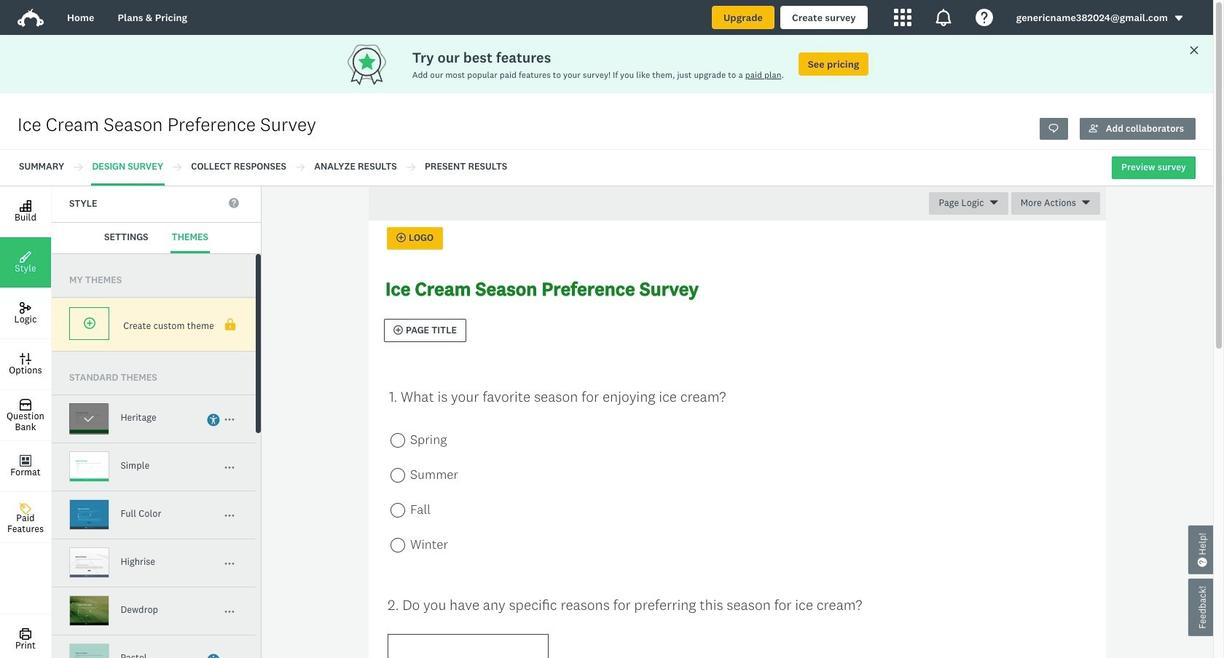 Task type: vqa. For each thing, say whether or not it's contained in the screenshot.
2nd Lock icon from right
no



Task type: locate. For each thing, give the bounding box(es) containing it.
1 horizontal spatial products icon image
[[935, 9, 952, 26]]

None text field
[[388, 635, 549, 659]]

1 products icon image from the left
[[894, 9, 912, 26]]

products icon image
[[894, 9, 912, 26], [935, 9, 952, 26]]

help icon image
[[976, 9, 993, 26]]

dropdown arrow image
[[1174, 13, 1184, 23]]

surveymonkey logo image
[[17, 9, 44, 27]]

0 horizontal spatial products icon image
[[894, 9, 912, 26]]



Task type: describe. For each thing, give the bounding box(es) containing it.
rewards image
[[344, 40, 412, 88]]

2 products icon image from the left
[[935, 9, 952, 26]]



